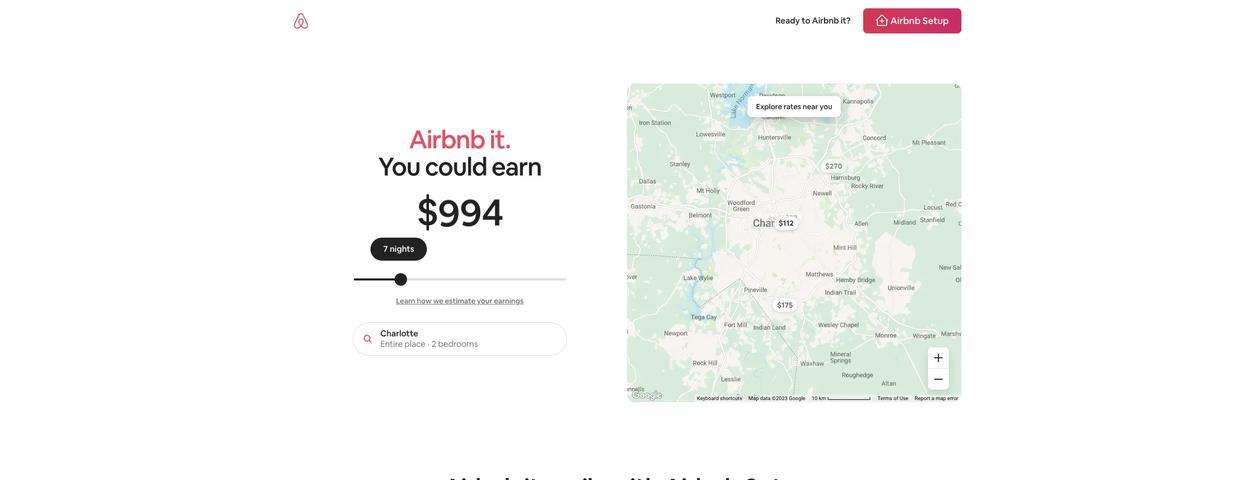 Task type: vqa. For each thing, say whether or not it's contained in the screenshot.
group
no



Task type: locate. For each thing, give the bounding box(es) containing it.
keyboard shortcuts
[[697, 396, 743, 402]]

charlotte entire place · 2 bedrooms
[[381, 328, 478, 350]]

$125
[[769, 215, 785, 224]]

could
[[425, 151, 487, 183]]

a
[[932, 396, 935, 402]]

$
[[417, 187, 438, 236]]

$200 button
[[773, 208, 800, 222]]

2
[[432, 339, 437, 350]]

shortcuts
[[721, 396, 743, 402]]

$101
[[748, 181, 763, 190]]

$117
[[757, 222, 772, 231]]

$175 for $175
[[778, 301, 793, 310]]

$120 button
[[757, 283, 783, 298]]

to
[[802, 15, 811, 26]]

1 horizontal spatial $175
[[778, 301, 793, 310]]

1 vertical spatial $175
[[778, 301, 793, 310]]

map
[[749, 396, 759, 402]]

$135
[[786, 207, 802, 217]]

zoom out image
[[935, 375, 943, 384]]

$175 inside the "$175 $150 $135"
[[758, 229, 773, 238]]

terms of use
[[878, 396, 909, 402]]

$270
[[826, 161, 843, 171]]

$117 button
[[753, 219, 777, 234]]

1 horizontal spatial airbnb
[[813, 15, 839, 26]]

$150 inside the "$175 $150 $135"
[[769, 216, 785, 225]]

keyboard shortcuts button
[[697, 395, 743, 403]]

airbnb
[[891, 15, 921, 27], [813, 15, 839, 26], [409, 123, 485, 156]]

an
[[430, 243, 439, 254]]

keyboard
[[697, 396, 719, 402]]

airbnb for airbnb it. you could earn
[[409, 123, 485, 156]]

airbnb setup link
[[864, 8, 962, 33]]

$150
[[769, 216, 785, 225], [752, 219, 768, 228]]

2 horizontal spatial airbnb
[[891, 15, 921, 27]]

1 horizontal spatial 9
[[460, 187, 481, 236]]

of
[[894, 396, 899, 402]]

1 9 from the left
[[438, 187, 459, 236]]

9
[[438, 187, 459, 236], [460, 187, 481, 236]]

$119 button
[[753, 216, 778, 230]]

google
[[789, 396, 806, 402]]

$200
[[777, 210, 795, 220]]

$175 button
[[753, 226, 778, 241], [773, 298, 798, 313]]

place
[[405, 339, 426, 350]]

0 horizontal spatial airbnb
[[409, 123, 485, 156]]

google image
[[630, 389, 665, 403]]

report a map error link
[[915, 396, 959, 402]]

©2023
[[772, 396, 788, 402]]

0 vertical spatial $175
[[758, 229, 773, 238]]

$69
[[767, 216, 780, 225]]

$270 button
[[821, 159, 847, 173]]

·
[[428, 339, 430, 350]]

$106 button
[[776, 168, 802, 183]]

near
[[803, 102, 819, 111]]

airbnb it. you could earn
[[378, 123, 542, 183]]

0 horizontal spatial 9
[[438, 187, 459, 236]]

earn
[[492, 151, 542, 183]]

learn
[[396, 296, 416, 306]]

airbnb homepage image
[[293, 13, 310, 29]]

9 left "4"
[[460, 187, 481, 236]]

$175
[[758, 229, 773, 238], [778, 301, 793, 310]]

explore
[[757, 102, 783, 111]]

2 9 from the left
[[460, 187, 481, 236]]

$106
[[780, 171, 797, 180]]

$164 button
[[778, 218, 804, 233]]

$97
[[786, 213, 798, 223]]

0 horizontal spatial $175
[[758, 229, 773, 238]]

1 horizontal spatial $150
[[769, 216, 785, 225]]

at
[[420, 243, 428, 254]]

report a map error
[[915, 396, 959, 402]]

None range field
[[354, 279, 566, 281]]

you
[[378, 151, 420, 183]]

terms
[[878, 396, 893, 402]]

0 vertical spatial $175 button
[[753, 226, 778, 241]]

9 right $ at the left top of page
[[438, 187, 459, 236]]

$150 button
[[764, 213, 790, 228], [747, 216, 773, 231]]

$69 button
[[762, 213, 785, 228]]

airbnb inside "airbnb it. you could earn"
[[409, 123, 485, 156]]

report
[[915, 396, 931, 402]]

$119
[[758, 218, 773, 228]]

airbnb for airbnb setup
[[891, 15, 921, 27]]



Task type: describe. For each thing, give the bounding box(es) containing it.
$120
[[762, 286, 778, 295]]

we
[[433, 296, 444, 306]]

$164
[[782, 221, 799, 231]]

explore rates near you
[[757, 102, 833, 111]]

1 night button
[[392, 243, 418, 255]]

setup
[[923, 15, 949, 27]]

4
[[482, 187, 503, 236]]

$175 for $175 $150 $135
[[758, 229, 773, 238]]

$112 button
[[774, 216, 799, 231]]

learn how we estimate your earnings button
[[396, 296, 524, 306]]

km
[[819, 396, 827, 402]]

$ 9 9 4
[[417, 187, 503, 236]]

$101 button
[[743, 178, 768, 193]]

rates
[[784, 102, 802, 111]]

1 vertical spatial $175 button
[[773, 298, 798, 313]]

map data ©2023 google
[[749, 396, 806, 402]]

entire
[[381, 339, 403, 350]]

$135 button
[[782, 205, 807, 219]]

you
[[820, 102, 833, 111]]

$94
[[760, 255, 773, 264]]

zoom in image
[[935, 354, 943, 362]]

it?
[[841, 15, 851, 26]]

$94 button
[[755, 252, 778, 267]]

learn how we estimate your earnings
[[396, 296, 524, 306]]

terms of use link
[[878, 396, 909, 402]]

map
[[936, 396, 947, 402]]

10
[[812, 396, 818, 402]]

your
[[477, 296, 493, 306]]

earnings
[[494, 296, 524, 306]]

$169 button
[[747, 220, 773, 234]]

ready to airbnb it?
[[776, 15, 851, 26]]

10 km
[[812, 396, 828, 402]]

it.
[[490, 123, 511, 156]]

$125 button
[[764, 212, 789, 227]]

$112
[[779, 219, 794, 228]]

bedrooms
[[438, 339, 478, 350]]

error
[[948, 396, 959, 402]]

1
[[392, 243, 396, 254]]

explore rates near you button
[[748, 96, 841, 117]]

$97 button
[[781, 211, 803, 225]]

use
[[900, 396, 909, 402]]

data
[[761, 396, 771, 402]]

$175 $150 $135
[[758, 207, 802, 238]]

charlotte
[[381, 328, 418, 339]]

estimate
[[445, 296, 476, 306]]

$125 $117 $200 $119
[[757, 210, 795, 231]]

ready
[[776, 15, 800, 26]]

airbnb setup
[[891, 15, 949, 27]]

estimated
[[441, 243, 480, 254]]

how
[[417, 296, 432, 306]]

$127 button
[[767, 216, 792, 231]]

$169
[[752, 222, 768, 232]]

map region
[[501, 0, 1036, 480]]

10 km button
[[809, 395, 875, 403]]

night
[[398, 243, 418, 254]]

$127
[[772, 219, 787, 228]]

0 horizontal spatial $150
[[752, 219, 768, 228]]

1 night at an estimated
[[392, 243, 482, 254]]



